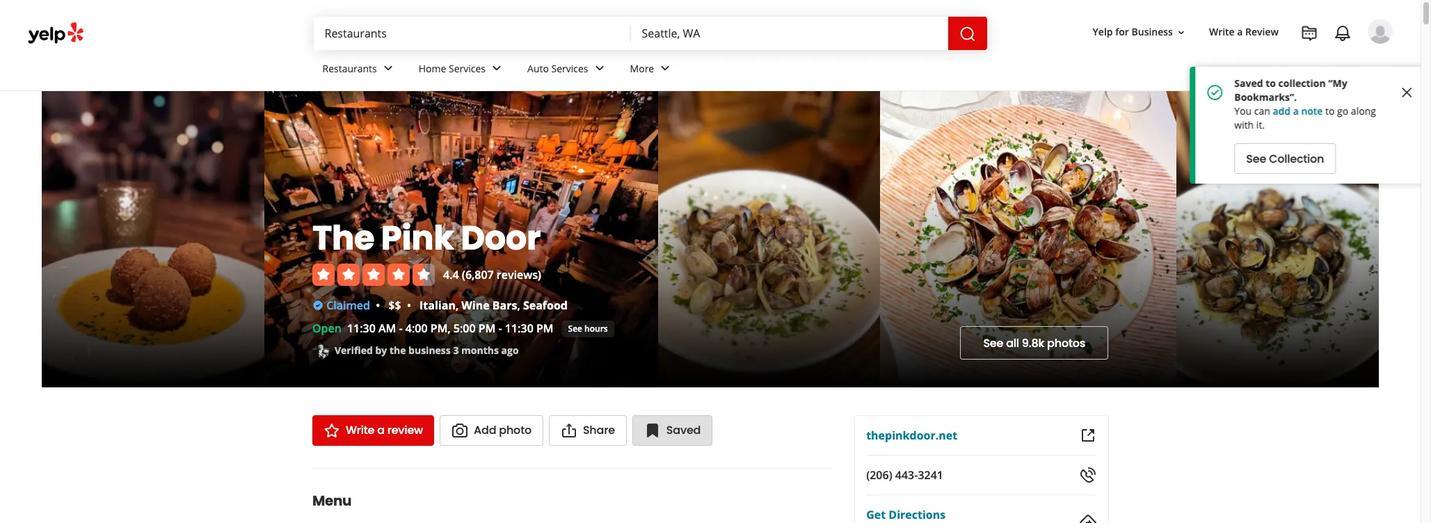 Task type: describe. For each thing, give the bounding box(es) containing it.
auto services
[[528, 62, 589, 75]]

write for write a review
[[346, 423, 375, 439]]

business
[[409, 344, 451, 357]]

notifications image
[[1335, 25, 1352, 42]]

see hours link
[[562, 321, 614, 338]]

bars
[[493, 298, 518, 313]]

a for review
[[377, 423, 385, 439]]

3
[[453, 344, 459, 357]]

auto services link
[[517, 50, 619, 90]]

photo of the pink door - seattle, wa, us. penn cove mussels and clams image
[[881, 91, 1177, 388]]

see for see hours
[[568, 323, 583, 334]]

24 chevron down v2 image
[[657, 60, 674, 77]]

24 save v2 image
[[644, 423, 661, 439]]

wine bars link
[[462, 298, 518, 313]]

add photo link
[[440, 416, 544, 446]]

menu
[[313, 491, 352, 511]]

wine
[[462, 298, 490, 313]]

1 photo of the pink door - seattle, wa, us. linguine alle vongole image from the left
[[658, 91, 881, 388]]

ago
[[502, 344, 519, 357]]

4.4 star rating image
[[313, 264, 435, 286]]

auto
[[528, 62, 549, 75]]

thepinkdoor.net
[[866, 428, 958, 443]]

1 - from the left
[[399, 321, 403, 336]]

24 external link v2 image
[[1080, 427, 1097, 444]]

home
[[419, 62, 447, 75]]

more
[[630, 62, 655, 75]]

24 chevron down v2 image for restaurants
[[380, 60, 397, 77]]

write a review link
[[1204, 20, 1285, 45]]

add photo
[[474, 423, 532, 439]]

photo of the pink door - seattle, wa, us. the view from the entrance image
[[264, 91, 658, 388]]

home services
[[419, 62, 486, 75]]

open
[[313, 321, 342, 336]]

seafood link
[[523, 298, 568, 313]]

9.8k
[[1022, 335, 1045, 351]]

get directions link
[[866, 507, 946, 523]]

1 11:30 from the left
[[347, 321, 376, 336]]

$$
[[389, 298, 401, 313]]

4:00
[[406, 321, 428, 336]]

2 - from the left
[[499, 321, 502, 336]]

the pink door
[[313, 215, 541, 262]]

4.4 (6,807 reviews)
[[443, 267, 542, 283]]

italian , wine bars , seafood
[[420, 298, 568, 313]]

review
[[388, 423, 423, 439]]

projects image
[[1302, 25, 1318, 42]]

saved button
[[633, 416, 713, 446]]

hours
[[585, 323, 608, 334]]

2 pm from the left
[[537, 321, 554, 336]]

pink
[[381, 215, 454, 262]]

write a review link
[[313, 416, 434, 446]]

more link
[[619, 50, 685, 90]]

share
[[583, 423, 615, 439]]

seafood
[[523, 298, 568, 313]]

see for see all 9.8k photos
[[984, 335, 1004, 351]]

2 , from the left
[[518, 298, 521, 313]]

5:00
[[454, 321, 476, 336]]

photo
[[499, 423, 532, 439]]

write for write a review
[[1210, 25, 1235, 39]]

24 chevron down v2 image for auto services
[[591, 60, 608, 77]]

reviews)
[[497, 267, 542, 283]]

2 photo of the pink door - seattle, wa, us. linguine alle vongole image from the left
[[1177, 91, 1400, 388]]

write a review
[[1210, 25, 1279, 39]]

services for home services
[[449, 62, 486, 75]]

business
[[1132, 25, 1174, 39]]

open 11:30 am - 4:00 pm, 5:00 pm - 11:30 pm
[[313, 321, 554, 336]]

1 pm from the left
[[479, 321, 496, 336]]

yelp
[[1093, 25, 1114, 39]]



Task type: locate. For each thing, give the bounding box(es) containing it.
pm down seafood
[[537, 321, 554, 336]]

0 vertical spatial a
[[1238, 25, 1244, 39]]

11:30 up ago
[[505, 321, 534, 336]]

business categories element
[[312, 50, 1394, 90]]

services right "auto"
[[552, 62, 589, 75]]

success alert
[[1417, 67, 1432, 184]]

restaurants
[[323, 62, 377, 75]]

pm
[[479, 321, 496, 336], [537, 321, 554, 336]]

0 horizontal spatial 11:30
[[347, 321, 376, 336]]

, left seafood
[[518, 298, 521, 313]]

11:30
[[347, 321, 376, 336], [505, 321, 534, 336]]

none field find
[[325, 26, 620, 41]]

1 horizontal spatial see
[[984, 335, 1004, 351]]

24 chevron down v2 image inside auto services link
[[591, 60, 608, 77]]

, left wine
[[456, 298, 459, 313]]

yelp for business button
[[1088, 20, 1193, 45]]

0 horizontal spatial photo of the pink door - seattle, wa, us. linguine alle vongole image
[[658, 91, 881, 388]]

,
[[456, 298, 459, 313], [518, 298, 521, 313]]

italian
[[420, 298, 456, 313]]

see
[[568, 323, 583, 334], [984, 335, 1004, 351]]

24 chevron down v2 image
[[380, 60, 397, 77], [489, 60, 505, 77], [591, 60, 608, 77]]

0 horizontal spatial a
[[377, 423, 385, 439]]

0 horizontal spatial pm
[[479, 321, 496, 336]]

italian link
[[420, 298, 456, 313]]

photo of the pink door - seattle, wa, us. linguine alle vongole image
[[658, 91, 881, 388], [1177, 91, 1400, 388]]

None search field
[[314, 17, 990, 50]]

for
[[1116, 25, 1130, 39]]

review
[[1246, 25, 1279, 39]]

- down bars
[[499, 321, 502, 336]]

am
[[379, 321, 396, 336]]

restaurants link
[[312, 50, 408, 90]]

1 vertical spatial see
[[984, 335, 1004, 351]]

24 directions v2 image
[[1080, 515, 1097, 523]]

(206)
[[866, 468, 893, 483]]

(6,807 reviews) link
[[462, 267, 542, 283]]

write left review
[[1210, 25, 1235, 39]]

see all 9.8k photos link
[[961, 326, 1109, 360]]

by
[[376, 344, 387, 357]]

2 24 chevron down v2 image from the left
[[489, 60, 505, 77]]

write a review
[[346, 423, 423, 439]]

3 24 chevron down v2 image from the left
[[591, 60, 608, 77]]

0 horizontal spatial see
[[568, 323, 583, 334]]

4.4
[[443, 267, 459, 283]]

see hours
[[568, 323, 608, 334]]

1 horizontal spatial none field
[[642, 26, 937, 41]]

services for auto services
[[552, 62, 589, 75]]

services inside auto services link
[[552, 62, 589, 75]]

24 chevron down v2 image right the restaurants
[[380, 60, 397, 77]]

1 vertical spatial write
[[346, 423, 375, 439]]

24 camera v2 image
[[452, 423, 469, 439]]

1 horizontal spatial a
[[1238, 25, 1244, 39]]

1 services from the left
[[449, 62, 486, 75]]

the
[[313, 215, 375, 262]]

0 horizontal spatial write
[[346, 423, 375, 439]]

2 none field from the left
[[642, 26, 937, 41]]

11:30 up verified
[[347, 321, 376, 336]]

claimed
[[327, 298, 370, 313]]

see left the all
[[984, 335, 1004, 351]]

2 11:30 from the left
[[505, 321, 534, 336]]

door
[[461, 215, 541, 262]]

2 services from the left
[[552, 62, 589, 75]]

verified
[[335, 344, 373, 357]]

0 horizontal spatial ,
[[456, 298, 459, 313]]

search image
[[960, 25, 976, 42]]

services inside home services link
[[449, 62, 486, 75]]

write right 24 star v2 image on the bottom of page
[[346, 423, 375, 439]]

photo of the pink door - seattle, wa, us. anachi spicy rice with cheese ball image
[[42, 91, 264, 388]]

-
[[399, 321, 403, 336], [499, 321, 502, 336]]

1 horizontal spatial 11:30
[[505, 321, 534, 336]]

see left hours
[[568, 323, 583, 334]]

1 horizontal spatial 24 chevron down v2 image
[[489, 60, 505, 77]]

(6,807
[[462, 267, 494, 283]]

1 horizontal spatial photo of the pink door - seattle, wa, us. linguine alle vongole image
[[1177, 91, 1400, 388]]

thepinkdoor.net link
[[866, 428, 958, 443]]

2 horizontal spatial 24 chevron down v2 image
[[591, 60, 608, 77]]

24 chevron down v2 image inside restaurants link
[[380, 60, 397, 77]]

nolan p. image
[[1369, 19, 1394, 44]]

pm right 5:00
[[479, 321, 496, 336]]

24 star v2 image
[[324, 423, 340, 439]]

24 chevron down v2 image right auto services
[[591, 60, 608, 77]]

24 chevron down v2 image for home services
[[489, 60, 505, 77]]

the
[[390, 344, 406, 357]]

services
[[449, 62, 486, 75], [552, 62, 589, 75]]

1 , from the left
[[456, 298, 459, 313]]

months
[[462, 344, 499, 357]]

0 horizontal spatial -
[[399, 321, 403, 336]]

add
[[474, 423, 497, 439]]

0 horizontal spatial 24 chevron down v2 image
[[380, 60, 397, 77]]

1 horizontal spatial write
[[1210, 25, 1235, 39]]

get
[[866, 507, 886, 523]]

all
[[1007, 335, 1020, 351]]

0 vertical spatial see
[[568, 323, 583, 334]]

24 chevron down v2 image inside home services link
[[489, 60, 505, 77]]

none field near
[[642, 26, 937, 41]]

1 horizontal spatial ,
[[518, 298, 521, 313]]

write inside user actions element
[[1210, 25, 1235, 39]]

1 24 chevron down v2 image from the left
[[380, 60, 397, 77]]

0 horizontal spatial services
[[449, 62, 486, 75]]

Find text field
[[325, 26, 620, 41]]

None field
[[325, 26, 620, 41], [642, 26, 937, 41]]

1 none field from the left
[[325, 26, 620, 41]]

see all 9.8k photos
[[984, 335, 1086, 351]]

(206) 443-3241
[[866, 468, 944, 483]]

0 vertical spatial write
[[1210, 25, 1235, 39]]

saved
[[667, 423, 701, 439]]

yelp for business
[[1093, 25, 1174, 39]]

- right am
[[399, 321, 403, 336]]

home services link
[[408, 50, 517, 90]]

443-
[[895, 468, 918, 483]]

1 vertical spatial a
[[377, 423, 385, 439]]

user actions element
[[1082, 17, 1413, 103]]

photos
[[1048, 335, 1086, 351]]

24 phone v2 image
[[1080, 467, 1097, 484]]

verified by the business 3 months ago
[[335, 344, 519, 357]]

24 chevron down v2 image left "auto"
[[489, 60, 505, 77]]

1 horizontal spatial -
[[499, 321, 502, 336]]

directions
[[889, 507, 946, 523]]

share button
[[549, 416, 627, 446]]

services right home
[[449, 62, 486, 75]]

16 claim filled v2 image
[[313, 300, 324, 311]]

write
[[1210, 25, 1235, 39], [346, 423, 375, 439]]

Near text field
[[642, 26, 937, 41]]

3241
[[918, 468, 944, 483]]

a
[[1238, 25, 1244, 39], [377, 423, 385, 439]]

pm,
[[431, 321, 451, 336]]

0 horizontal spatial none field
[[325, 26, 620, 41]]

1 horizontal spatial pm
[[537, 321, 554, 336]]

1 horizontal spatial services
[[552, 62, 589, 75]]

get directions
[[866, 507, 946, 523]]

a for review
[[1238, 25, 1244, 39]]

24 share v2 image
[[561, 423, 578, 439]]

16 chevron down v2 image
[[1176, 27, 1188, 38]]



Task type: vqa. For each thing, say whether or not it's contained in the screenshot.
0 inside the reviews element
no



